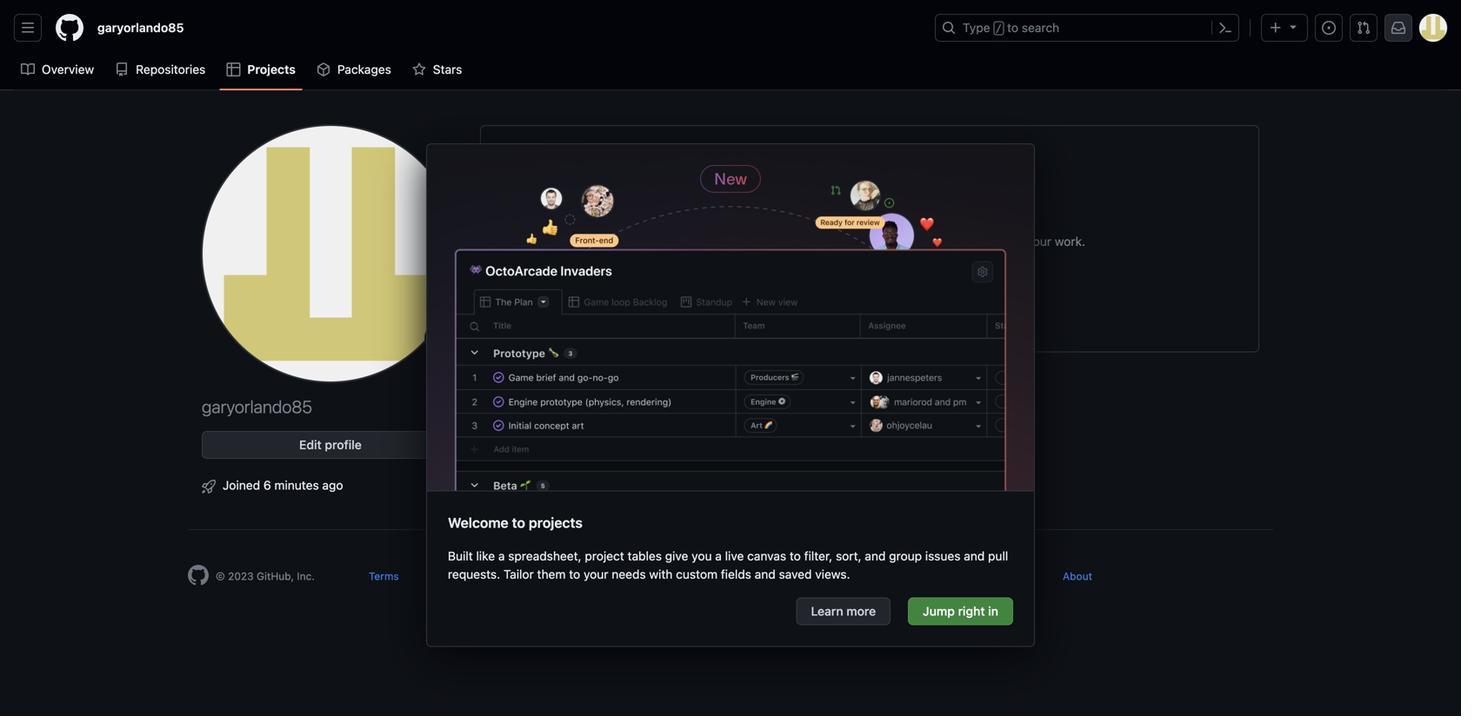 Task type: describe. For each thing, give the bounding box(es) containing it.
are
[[703, 234, 721, 249]]

1 horizontal spatial garyorlando85
[[202, 397, 312, 417]]

projects inside create your first github project projects are a customizable, flexible tool for planning and tracking your work.
[[654, 234, 700, 249]]

spreadsheet,
[[508, 549, 582, 564]]

and right sort,
[[865, 549, 886, 564]]

projects link
[[219, 57, 303, 83]]

your inside built like a spreadsheet, project tables give you a live canvas to filter, sort, and group issues and pull requests. tailor them to your needs with custom fields and saved views.
[[584, 568, 608, 582]]

contact
[[703, 571, 742, 583]]

learn more link
[[796, 598, 891, 626]]

group
[[889, 549, 922, 564]]

overview
[[42, 62, 94, 77]]

canvas
[[747, 549, 786, 564]]

inc.
[[297, 571, 315, 583]]

pricing
[[814, 571, 848, 583]]

footer containing © 2023 github, inc.
[[174, 530, 1287, 630]]

and inside create your first github project projects are a customizable, flexible tool for planning and tracking your work.
[[954, 234, 974, 249]]

github,
[[257, 571, 294, 583]]

star image
[[412, 63, 426, 77]]

to right /
[[1007, 20, 1019, 35]]

homepage image inside footer
[[188, 565, 209, 586]]

© 2023 github, inc.
[[216, 571, 315, 583]]

/
[[996, 23, 1002, 35]]

flexible
[[816, 234, 856, 249]]

built like a spreadsheet, project tables give you a live canvas to filter, sort, and group issues and pull requests. tailor them to your needs with custom fields and saved views.
[[448, 549, 1008, 582]]

planning
[[902, 234, 950, 249]]

tailor
[[504, 568, 534, 582]]

github inside create your first github project projects are a customizable, flexible tool for planning and tracking your work.
[[879, 201, 946, 226]]

projects inside "link"
[[247, 62, 296, 77]]

issue opened image
[[1322, 21, 1336, 35]]

edit
[[299, 438, 322, 452]]

edit profile
[[299, 438, 362, 452]]

needs
[[612, 568, 646, 582]]

terms
[[369, 571, 399, 583]]

learn more
[[811, 605, 876, 619]]

live
[[725, 549, 744, 564]]

fields
[[721, 568, 751, 582]]

type / to search
[[963, 20, 1059, 35]]

and down canvas
[[755, 568, 776, 582]]

1 horizontal spatial a
[[715, 549, 722, 564]]

project for spreadsheet,
[[585, 549, 624, 564]]

to right them
[[569, 568, 580, 582]]

more
[[847, 605, 876, 619]]

repositories link
[[108, 57, 212, 83]]

ago
[[322, 478, 343, 493]]

status
[[578, 571, 610, 583]]

custom
[[676, 568, 718, 582]]

command palette image
[[1218, 21, 1232, 35]]

sort,
[[836, 549, 862, 564]]

0 vertical spatial garyorlando85
[[97, 20, 184, 35]]

type
[[963, 20, 990, 35]]

customizable,
[[734, 234, 812, 249]]

for
[[883, 234, 899, 249]]

create your first github project projects are a customizable, flexible tool for planning and tracking your work.
[[654, 201, 1085, 249]]

and left pull
[[964, 549, 985, 564]]

security
[[503, 571, 544, 583]]

plus image
[[1269, 21, 1283, 35]]

©
[[216, 571, 225, 583]]

packages
[[337, 62, 391, 77]]

0 horizontal spatial a
[[498, 549, 505, 564]]

terms link
[[369, 571, 399, 583]]

minutes
[[274, 478, 319, 493]]



Task type: locate. For each thing, give the bounding box(es) containing it.
2 vertical spatial your
[[584, 568, 608, 582]]

1 vertical spatial projects
[[654, 234, 700, 249]]

security link
[[503, 571, 544, 583]]

pricing link
[[814, 571, 848, 583]]

profile
[[325, 438, 362, 452]]

welcome
[[448, 515, 509, 532]]

github inside footer
[[745, 571, 780, 583]]

to up "saved"
[[790, 549, 801, 564]]

table image
[[226, 63, 240, 77]]

homepage image up overview
[[56, 14, 83, 42]]

footer
[[174, 530, 1287, 630]]

to
[[1007, 20, 1019, 35], [512, 515, 525, 532], [790, 549, 801, 564], [569, 568, 580, 582]]

overview link
[[14, 57, 101, 83]]

your
[[790, 201, 832, 226], [1027, 234, 1052, 249], [584, 568, 608, 582]]

welcome to projects
[[448, 515, 583, 532]]

garyorlando85 up repo 'icon'
[[97, 20, 184, 35]]

with
[[649, 568, 673, 582]]

tool
[[859, 234, 880, 249]]

6
[[263, 478, 271, 493]]

1 vertical spatial github
[[745, 571, 780, 583]]

notifications image
[[1392, 21, 1405, 35]]

filter,
[[804, 549, 833, 564]]

repo image
[[115, 63, 129, 77]]

work.
[[1055, 234, 1085, 249]]

repositories
[[136, 62, 206, 77]]

0 horizontal spatial garyorlando85
[[97, 20, 184, 35]]

project inside create your first github project projects are a customizable, flexible tool for planning and tracking your work.
[[951, 201, 1017, 226]]

jump right in
[[923, 605, 998, 619]]

0 horizontal spatial github
[[745, 571, 780, 583]]

package image
[[316, 63, 330, 77]]

0 vertical spatial your
[[790, 201, 832, 226]]

views.
[[815, 568, 850, 582]]

0 vertical spatial github
[[879, 201, 946, 226]]

triangle down image
[[1286, 20, 1300, 33]]

first
[[837, 201, 875, 226]]

garyorlando85 link
[[90, 14, 191, 42]]

project up tracking
[[951, 201, 1017, 226]]

garyorlando85
[[97, 20, 184, 35], [202, 397, 312, 417]]

1 horizontal spatial projects
[[654, 234, 700, 249]]

garyorlando85 up edit
[[202, 397, 312, 417]]

a right are
[[724, 234, 731, 249]]

project
[[951, 201, 1017, 226], [585, 549, 624, 564]]

1 vertical spatial project
[[585, 549, 624, 564]]

learn
[[811, 605, 843, 619]]

contact github link
[[703, 571, 780, 583]]

stars
[[433, 62, 462, 77]]

homepage image
[[56, 14, 83, 42], [188, 565, 209, 586]]

packages link
[[310, 57, 398, 83]]

issues
[[925, 549, 961, 564]]

joined
[[223, 478, 260, 493]]

about
[[1063, 571, 1092, 583]]

2023
[[228, 571, 254, 583]]

github
[[879, 201, 946, 226], [745, 571, 780, 583]]

pull
[[988, 549, 1008, 564]]

joined 6 minutes ago
[[223, 478, 343, 493]]

0 horizontal spatial project
[[585, 549, 624, 564]]

about link
[[1063, 571, 1092, 583]]

edit profile button
[[202, 431, 459, 459]]

1 horizontal spatial your
[[790, 201, 832, 226]]

1 vertical spatial garyorlando85
[[202, 397, 312, 417]]

1 horizontal spatial project
[[951, 201, 1017, 226]]

contact github
[[703, 571, 780, 583]]

and
[[954, 234, 974, 249], [865, 549, 886, 564], [964, 549, 985, 564], [755, 568, 776, 582]]

0 horizontal spatial your
[[584, 568, 608, 582]]

jump right in button
[[908, 598, 1013, 626]]

project for github
[[951, 201, 1017, 226]]

0 horizontal spatial homepage image
[[56, 14, 83, 42]]

1 vertical spatial your
[[1027, 234, 1052, 249]]

1 vertical spatial homepage image
[[188, 565, 209, 586]]

right
[[958, 605, 985, 619]]

1 horizontal spatial homepage image
[[188, 565, 209, 586]]

git pull request image
[[1357, 21, 1371, 35]]

to left projects
[[512, 515, 525, 532]]

projects
[[247, 62, 296, 77], [654, 234, 700, 249]]

give
[[665, 549, 688, 564]]

stars link
[[405, 57, 469, 83]]

project up status link
[[585, 549, 624, 564]]

a
[[724, 234, 731, 249], [498, 549, 505, 564], [715, 549, 722, 564]]

github down canvas
[[745, 571, 780, 583]]

0 vertical spatial project
[[951, 201, 1017, 226]]

privacy
[[433, 571, 469, 583]]

your left work.
[[1027, 234, 1052, 249]]

projects
[[529, 515, 583, 532]]

saved
[[779, 568, 812, 582]]

your up flexible
[[790, 201, 832, 226]]

requests.
[[448, 568, 500, 582]]

change your avatar image
[[202, 125, 459, 383]]

smiley image
[[434, 331, 448, 345]]

you
[[692, 549, 712, 564]]

2 horizontal spatial your
[[1027, 234, 1052, 249]]

2 horizontal spatial a
[[724, 234, 731, 249]]

jump
[[923, 605, 955, 619]]

a right like
[[498, 549, 505, 564]]

your left 'needs'
[[584, 568, 608, 582]]

1 horizontal spatial github
[[879, 201, 946, 226]]

projects right table image
[[247, 62, 296, 77]]

table image
[[859, 168, 880, 189]]

github up planning
[[879, 201, 946, 226]]

create
[[722, 201, 786, 226]]

project inside built like a spreadsheet, project tables give you a live canvas to filter, sort, and group issues and pull requests. tailor them to your needs with custom fields and saved views.
[[585, 549, 624, 564]]

privacy link
[[433, 571, 469, 583]]

a inside create your first github project projects are a customizable, flexible tool for planning and tracking your work.
[[724, 234, 731, 249]]

in
[[988, 605, 998, 619]]

a left live
[[715, 549, 722, 564]]

projects left are
[[654, 234, 700, 249]]

tracking
[[978, 234, 1023, 249]]

book image
[[21, 63, 35, 77]]

and left tracking
[[954, 234, 974, 249]]

homepage image left ©
[[188, 565, 209, 586]]

like
[[476, 549, 495, 564]]

tables
[[628, 549, 662, 564]]

0 horizontal spatial projects
[[247, 62, 296, 77]]

0 vertical spatial projects
[[247, 62, 296, 77]]

docs
[[644, 571, 669, 583]]

0 vertical spatial homepage image
[[56, 14, 83, 42]]

rocket image
[[202, 480, 216, 494]]

search
[[1022, 20, 1059, 35]]

built
[[448, 549, 473, 564]]

status link
[[578, 571, 610, 583]]

docs link
[[644, 571, 669, 583]]

them
[[537, 568, 566, 582]]



Task type: vqa. For each thing, say whether or not it's contained in the screenshot.
the right GARYORLANDO85
yes



